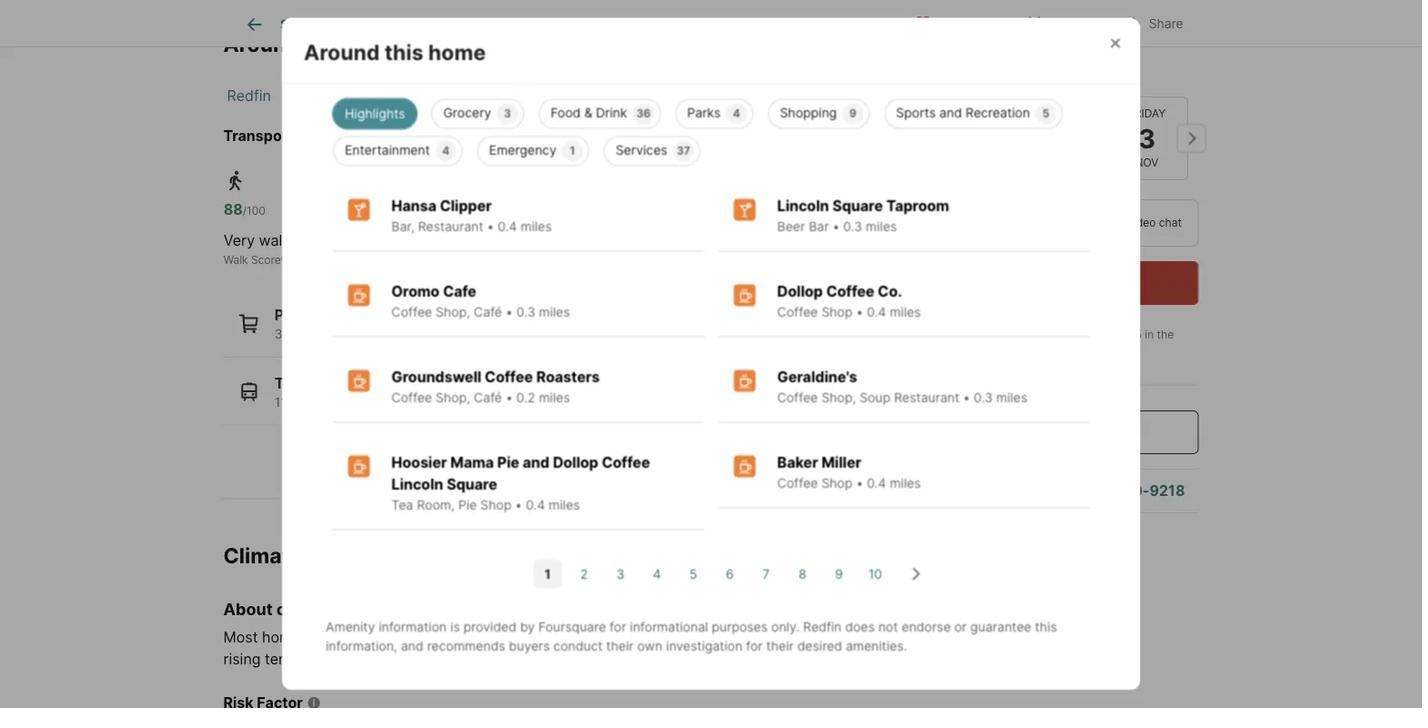 Task type: vqa. For each thing, say whether or not it's contained in the screenshot.


Task type: locate. For each thing, give the bounding box(es) containing it.
None button
[[925, 95, 1008, 181], [1015, 96, 1098, 180], [1105, 96, 1188, 180], [925, 95, 1008, 181], [1015, 96, 1098, 180], [1105, 96, 1188, 180]]

transit down good
[[401, 253, 436, 267]]

/100 inside 65 /100
[[420, 205, 443, 218]]

2 left 3 button
[[580, 567, 588, 582]]

0 vertical spatial transit
[[401, 253, 436, 267]]

0 vertical spatial square
[[832, 197, 883, 215]]

may
[[590, 629, 618, 646]]

33
[[350, 327, 366, 342]]

lincoln down hoosier
[[391, 476, 443, 494]]

around this home dialog
[[282, 18, 1141, 690]]

0 vertical spatial &
[[628, 17, 636, 32]]

shop, inside geraldine's coffee shop, soup restaurant • 0.3 miles
[[821, 390, 856, 406]]

1 /100 from the left
[[243, 205, 265, 218]]

lincoln inside the lincoln square taproom beer bar • 0.3 miles
[[777, 197, 829, 215]]

endorse
[[902, 620, 951, 635]]

9 button
[[824, 560, 853, 589]]

very for very walkable
[[224, 232, 255, 250]]

• inside groundswell coffee roasters coffee shop, café • 0.2 miles
[[505, 390, 513, 406]]

their left own on the left bottom of page
[[606, 639, 633, 654]]

5 right 4 button
[[689, 567, 697, 582]]

places inside "places 3 groceries, 33 restaurants, 4 parks"
[[275, 307, 322, 324]]

1 right g
[[570, 145, 575, 158]]

0 horizontal spatial restaurant
[[418, 219, 483, 235]]

1 vertical spatial restaurant
[[894, 390, 959, 406]]

miles down roasters
[[539, 390, 570, 406]]

drink
[[596, 106, 627, 121]]

friday
[[1128, 107, 1166, 120]]

for
[[609, 620, 626, 635], [746, 639, 763, 654]]

tab
[[711, 21, 1115, 66]]

around this home
[[223, 32, 405, 57], [304, 40, 486, 65]]

and right mama on the left bottom
[[522, 454, 549, 472]]

0 horizontal spatial by
[[520, 620, 535, 635]]

• inside dollop coffee co. coffee shop • 0.4 miles
[[856, 305, 863, 320]]

transit inside good transit transit score ®
[[401, 253, 436, 267]]

• down last
[[963, 390, 970, 406]]

ave
[[475, 127, 502, 145]]

88
[[224, 201, 243, 219]]

tab list
[[223, 0, 827, 46]]

0 vertical spatial climate
[[277, 599, 336, 619]]

miles inside hoosier mama pie and dollop coffee lincoln square tea room, pie shop • 0.4 miles
[[548, 498, 580, 513]]

1 horizontal spatial around
[[304, 40, 379, 65]]

78,
[[370, 395, 388, 410]]

home inside dialog
[[428, 40, 486, 65]]

score right bike
[[592, 253, 622, 267]]

3 ® from the left
[[622, 253, 629, 267]]

very up bike
[[567, 232, 599, 250]]

® inside good transit transit score ®
[[469, 253, 476, 267]]

0 vertical spatial 5
[[1042, 107, 1049, 121]]

coffee inside hoosier mama pie and dollop coffee lincoln square tea room, pie shop • 0.4 miles
[[602, 454, 650, 472]]

4 inside button
[[653, 567, 661, 582]]

1 score from the left
[[251, 253, 281, 267]]

list box containing grocery
[[318, 92, 1104, 167]]

1 vertical spatial for
[[746, 639, 763, 654]]

property details tab
[[442, 3, 578, 46]]

2 café from the top
[[474, 390, 502, 406]]

next image
[[1177, 124, 1206, 153]]

walk
[[224, 253, 248, 267]]

2 /100 from the left
[[420, 205, 443, 218]]

highlights
[[344, 106, 405, 122]]

ravenswood
[[457, 87, 545, 105]]

2 down thursday
[[1048, 122, 1065, 154]]

guarantee
[[970, 620, 1031, 635]]

coffee inside baker miller coffee shop • 0.4 miles
[[777, 476, 818, 491]]

does
[[845, 620, 875, 635]]

1 left 2 'button'
[[544, 567, 551, 582]]

café up parks at the left top of page
[[474, 305, 502, 320]]

• right room,
[[515, 498, 522, 513]]

square inside the lincoln square taproom beer bar • 0.3 miles
[[832, 197, 883, 215]]

1 down wednesday
[[960, 122, 973, 154]]

1 horizontal spatial /100
[[420, 205, 443, 218]]

0 horizontal spatial 5
[[689, 567, 697, 582]]

dollop
[[777, 283, 823, 301], [553, 454, 598, 472]]

0 horizontal spatial their
[[606, 639, 633, 654]]

1 horizontal spatial 9
[[849, 107, 856, 121]]

sea
[[391, 651, 416, 668]]

9
[[849, 107, 856, 121], [835, 567, 843, 582]]

3 left groceries,
[[275, 327, 283, 342]]

and down information
[[401, 639, 423, 654]]

® inside the very walkable walk score ®
[[281, 253, 288, 267]]

miles up 1 button
[[548, 498, 580, 513]]

redfin up desired
[[803, 620, 841, 635]]

option
[[914, 199, 1047, 247]]

1 vertical spatial 0.3
[[516, 305, 535, 320]]

redfin up the transportation
[[227, 87, 271, 105]]

3 button
[[606, 560, 635, 589]]

climate risks
[[223, 543, 357, 569]]

0 vertical spatial for
[[609, 620, 626, 635]]

shop down miller
[[821, 476, 852, 491]]

dollop down roasters
[[553, 454, 598, 472]]

1 horizontal spatial by
[[712, 629, 729, 646]]

miles down taproom
[[866, 219, 897, 235]]

0.4 inside hansa clipper bar, restaurant • 0.4 miles
[[497, 219, 517, 235]]

0 horizontal spatial places
[[275, 307, 322, 324]]

n,
[[458, 395, 471, 410]]

2 very from the left
[[567, 232, 599, 250]]

1 vertical spatial pie
[[458, 498, 477, 513]]

services 37
[[615, 143, 690, 158]]

square left taproom
[[832, 197, 883, 215]]

0 vertical spatial shop
[[821, 305, 852, 320]]

/100 up good
[[420, 205, 443, 218]]

1 horizontal spatial home
[[428, 40, 486, 65]]

1 horizontal spatial very
[[567, 232, 599, 250]]

2 horizontal spatial 1
[[960, 122, 973, 154]]

9 right the 8
[[835, 567, 843, 582]]

this right guarantee
[[1035, 620, 1057, 635]]

miles
[[520, 219, 552, 235], [866, 219, 897, 235], [539, 305, 570, 320], [890, 305, 921, 320], [539, 390, 570, 406], [996, 390, 1027, 406], [890, 476, 921, 491], [548, 498, 580, 513]]

0.3 inside geraldine's coffee shop, soup restaurant • 0.3 miles
[[974, 390, 993, 406]]

tab inside places tab list
[[711, 21, 1115, 66]]

0 vertical spatial redfin
[[227, 87, 271, 105]]

1 horizontal spatial transit
[[401, 253, 436, 267]]

recreation
[[965, 106, 1030, 121]]

around this home up illinois link
[[223, 32, 405, 57]]

cafe
[[443, 283, 476, 301]]

lincoln up beer
[[777, 197, 829, 215]]

4 inside "places 3 groceries, 33 restaurants, 4 parks"
[[445, 327, 453, 342]]

shop, down geraldine's
[[821, 390, 856, 406]]

1 vertical spatial café
[[474, 390, 502, 406]]

miles inside the lincoln square taproom beer bar • 0.3 miles
[[866, 219, 897, 235]]

1 vertical spatial climate
[[733, 629, 783, 646]]

2 vertical spatial 0.3
[[974, 390, 993, 406]]

places up groceries,
[[275, 307, 322, 324]]

shop down mama on the left bottom
[[480, 498, 511, 513]]

tour
[[1084, 216, 1107, 229]]

café inside oromo cafe coffee shop, café • 0.3 miles
[[474, 305, 502, 320]]

transit up 49,
[[275, 375, 324, 392]]

score for transit
[[439, 253, 469, 267]]

climate inside most homes have some risk of natural disasters, and may be impacted by climate change due to rising temperatures and sea levels.
[[733, 629, 783, 646]]

café right n, in the bottom left of the page
[[474, 390, 502, 406]]

1 vertical spatial transit
[[275, 375, 324, 392]]

of
[[419, 629, 433, 646]]

start
[[1010, 423, 1045, 441]]

0 horizontal spatial transit
[[275, 375, 324, 392]]

1 horizontal spatial climate
[[733, 629, 783, 646]]

miles inside groundswell coffee roasters coffee shop, café • 0.2 miles
[[539, 390, 570, 406]]

score inside good transit transit score ®
[[439, 253, 469, 267]]

redfin up last
[[956, 328, 989, 341]]

• inside baker miller coffee shop • 0.4 miles
[[856, 476, 863, 491]]

1 horizontal spatial lincoln
[[777, 197, 829, 215]]

0.3 for geraldine's
[[974, 390, 993, 406]]

due
[[842, 629, 868, 646]]

only.
[[771, 620, 799, 635]]

2 vertical spatial redfin
[[803, 620, 841, 635]]

coffee inside geraldine's coffee shop, soup restaurant • 0.3 miles
[[777, 390, 818, 406]]

3 inside "places 3 groceries, 33 restaurants, 4 parks"
[[275, 327, 283, 342]]

for down purposes
[[746, 639, 763, 654]]

restaurant down clipper
[[418, 219, 483, 235]]

redfin for redfin
[[227, 87, 271, 105]]

420-
[[1114, 482, 1150, 500]]

transportation
[[223, 127, 330, 145]]

65 /100
[[401, 201, 443, 219]]

1 horizontal spatial ®
[[469, 253, 476, 267]]

in the last 30 days
[[956, 328, 1177, 358]]

1 vertical spatial redfin
[[956, 328, 989, 341]]

restaurants,
[[369, 327, 441, 342]]

very walkable walk score ®
[[224, 232, 320, 267]]

around up redfin link
[[223, 32, 299, 57]]

places down property details
[[489, 36, 530, 51]]

shop inside hoosier mama pie and dollop coffee lincoln square tea room, pie shop • 0.4 miles
[[480, 498, 511, 513]]

2 vertical spatial shop
[[480, 498, 511, 513]]

restaurant right soup
[[894, 390, 959, 406]]

list box
[[318, 92, 1104, 167]]

tea
[[391, 498, 413, 513]]

by
[[520, 620, 535, 635], [712, 629, 729, 646]]

lincoln inside hoosier mama pie and dollop coffee lincoln square tea room, pie shop • 0.4 miles
[[391, 476, 443, 494]]

® down transit
[[469, 253, 476, 267]]

0 horizontal spatial dollop
[[553, 454, 598, 472]]

& inside tab
[[628, 17, 636, 32]]

very for very bikeable
[[567, 232, 599, 250]]

1 inside button
[[544, 567, 551, 582]]

home up thursday
[[1039, 66, 1096, 91]]

shop inside baker miller coffee shop • 0.4 miles
[[821, 476, 852, 491]]

risks up 'amenity' in the left of the page
[[339, 599, 378, 619]]

1 button
[[533, 560, 562, 589]]

0.4 up 1 button
[[526, 498, 545, 513]]

score down transit
[[439, 253, 469, 267]]

hansa
[[391, 197, 436, 215]]

places
[[489, 36, 530, 51], [275, 307, 322, 324]]

square down mama on the left bottom
[[446, 476, 497, 494]]

by right impacted
[[712, 629, 729, 646]]

0 horizontal spatial square
[[446, 476, 497, 494]]

• right bar
[[832, 219, 840, 235]]

dollop down beer
[[777, 283, 823, 301]]

miles inside oromo cafe coffee shop, café • 0.3 miles
[[539, 305, 570, 320]]

& inside around this home dialog
[[584, 106, 592, 121]]

and down the some
[[361, 651, 387, 668]]

• down miller
[[856, 476, 863, 491]]

1 horizontal spatial score
[[439, 253, 469, 267]]

® down walkable
[[281, 253, 288, 267]]

and right sports
[[939, 106, 962, 121]]

3 score from the left
[[592, 253, 622, 267]]

this up illinois link
[[304, 32, 343, 57]]

0 horizontal spatial redfin
[[227, 87, 271, 105]]

0 vertical spatial pie
[[497, 454, 519, 472]]

conduct
[[553, 639, 602, 654]]

• up groundswell coffee roasters coffee shop, café • 0.2 miles
[[505, 305, 513, 320]]

miles down bike
[[539, 305, 570, 320]]

0 horizontal spatial ®
[[281, 253, 288, 267]]

2 inside 'button'
[[580, 567, 588, 582]]

1 very from the left
[[224, 232, 255, 250]]

café inside groundswell coffee roasters coffee shop, café • 0.2 miles
[[474, 390, 502, 406]]

0 horizontal spatial score
[[251, 253, 281, 267]]

miles up start
[[996, 390, 1027, 406]]

this inside amenity information is provided by foursquare for informational purposes only. redfin does not endorse or guarantee this information, and recommends buyers conduct their own investigation for their desired amenities.
[[1035, 620, 1057, 635]]

previous image
[[907, 124, 936, 153]]

shop up geraldine's
[[821, 305, 852, 320]]

impacted
[[644, 629, 708, 646]]

the
[[1157, 328, 1174, 341]]

0 horizontal spatial climate
[[277, 599, 336, 619]]

1 horizontal spatial 1
[[570, 145, 575, 158]]

1 vertical spatial 5
[[689, 567, 697, 582]]

68
[[1049, 328, 1063, 341]]

1 horizontal spatial their
[[766, 639, 794, 654]]

coffee
[[826, 283, 874, 301], [391, 305, 432, 320], [777, 305, 818, 320], [485, 369, 533, 386], [391, 390, 432, 406], [777, 390, 818, 406], [602, 454, 650, 472], [777, 476, 818, 491]]

score right walk
[[251, 253, 281, 267]]

clipper
[[440, 197, 492, 215]]

1 horizontal spatial places
[[489, 36, 530, 51]]

not
[[878, 620, 898, 635]]

very inside the very walkable walk score ®
[[224, 232, 255, 250]]

miles right transit
[[520, 219, 552, 235]]

by up buyers
[[520, 620, 535, 635]]

0 horizontal spatial 2
[[580, 567, 588, 582]]

buyers
[[509, 639, 550, 654]]

nov
[[1135, 156, 1159, 169]]

1 horizontal spatial pie
[[497, 454, 519, 472]]

9 right shopping
[[849, 107, 856, 121]]

1 horizontal spatial redfin
[[803, 620, 841, 635]]

0.3 inside oromo cafe coffee shop, café • 0.3 miles
[[516, 305, 535, 320]]

transit inside transit 11, 49, 49b, 50, 78, 81, 92, up-n, x49
[[275, 375, 324, 392]]

•
[[487, 219, 494, 235], [832, 219, 840, 235], [505, 305, 513, 320], [856, 305, 863, 320], [505, 390, 513, 406], [963, 390, 970, 406], [856, 476, 863, 491], [515, 498, 522, 513]]

0 vertical spatial risks
[[307, 543, 357, 569]]

for right foursquare
[[609, 620, 626, 635]]

1 vertical spatial shop
[[821, 476, 852, 491]]

mama
[[450, 454, 494, 472]]

® for transit
[[469, 253, 476, 267]]

0.4 down soup
[[867, 476, 886, 491]]

2 ® from the left
[[469, 253, 476, 267]]

0.3 inside the lincoln square taproom beer bar • 0.3 miles
[[843, 219, 862, 235]]

tour via video chat list box
[[914, 199, 1199, 247]]

® down bikeable
[[622, 253, 629, 267]]

climate left change
[[733, 629, 783, 646]]

& left tax
[[628, 17, 636, 32]]

informational
[[630, 620, 708, 635]]

0 vertical spatial 0.3
[[843, 219, 862, 235]]

& right food
[[584, 106, 592, 121]]

• inside the lincoln square taproom beer bar • 0.3 miles
[[832, 219, 840, 235]]

1 vertical spatial &
[[584, 106, 592, 121]]

0 horizontal spatial very
[[224, 232, 255, 250]]

5 right 'recreation'
[[1042, 107, 1049, 121]]

tours
[[1066, 328, 1094, 341]]

1 horizontal spatial &
[[628, 17, 636, 32]]

1 horizontal spatial for
[[746, 639, 763, 654]]

1 vertical spatial dollop
[[553, 454, 598, 472]]

grocery
[[443, 106, 491, 121]]

miles inside dollop coffee co. coffee shop • 0.4 miles
[[890, 305, 921, 320]]

home down property
[[428, 40, 486, 65]]

square inside hoosier mama pie and dollop coffee lincoln square tea room, pie shop • 0.4 miles
[[446, 476, 497, 494]]

1 horizontal spatial dollop
[[777, 283, 823, 301]]

places inside places 'tab'
[[489, 36, 530, 51]]

0.4 right transit
[[497, 219, 517, 235]]

0 vertical spatial lincoln
[[777, 197, 829, 215]]

0 vertical spatial restaurant
[[418, 219, 483, 235]]

® inside very bikeable bike score ®
[[622, 253, 629, 267]]

climate
[[277, 599, 336, 619], [733, 629, 783, 646]]

restaurant inside geraldine's coffee shop, soup restaurant • 0.3 miles
[[894, 390, 959, 406]]

2 horizontal spatial 0.3
[[974, 390, 993, 406]]

2 horizontal spatial score
[[592, 253, 622, 267]]

1 ® from the left
[[281, 253, 288, 267]]

0 horizontal spatial /100
[[243, 205, 265, 218]]

4 right n
[[442, 145, 449, 158]]

1 horizontal spatial square
[[832, 197, 883, 215]]

score inside the very walkable walk score ®
[[251, 253, 281, 267]]

parks
[[687, 106, 721, 121]]

2 horizontal spatial redfin
[[956, 328, 989, 341]]

very inside very bikeable bike score ®
[[567, 232, 599, 250]]

schools tab
[[724, 3, 812, 46]]

0 horizontal spatial lincoln
[[391, 476, 443, 494]]

3 inside friday 3 nov
[[1138, 122, 1156, 154]]

8 button
[[788, 560, 817, 589]]

hoyne
[[426, 127, 471, 145]]

1 horizontal spatial 2
[[1048, 122, 1065, 154]]

miles down co.
[[890, 305, 921, 320]]

near
[[333, 127, 366, 145]]

climate up homes
[[277, 599, 336, 619]]

1 horizontal spatial restaurant
[[894, 390, 959, 406]]

groundswell coffee roasters coffee shop, café • 0.2 miles
[[391, 369, 600, 406]]

1 horizontal spatial 5
[[1042, 107, 1049, 121]]

overview tab
[[344, 3, 442, 46]]

score for walkable
[[251, 253, 281, 267]]

entertainment
[[344, 143, 430, 158]]

4
[[733, 107, 740, 121], [442, 145, 449, 158], [445, 327, 453, 342], [653, 567, 661, 582]]

0 vertical spatial dollop
[[777, 283, 823, 301]]

1 vertical spatial 2
[[580, 567, 588, 582]]

1 vertical spatial lincoln
[[391, 476, 443, 494]]

• right transit
[[487, 219, 494, 235]]

• left 0.2
[[505, 390, 513, 406]]

wednesday 1
[[933, 107, 1000, 154]]

tour via video chat
[[1084, 216, 1182, 229]]

this down overview
[[384, 40, 423, 65]]

0 vertical spatial places
[[489, 36, 530, 51]]

tab list containing search
[[223, 0, 827, 46]]

2 horizontal spatial ®
[[622, 253, 629, 267]]

0 vertical spatial 2
[[1048, 122, 1065, 154]]

3 left 4 button
[[616, 567, 624, 582]]

around this home down overview
[[304, 40, 486, 65]]

shop, down cafe at the left top of page
[[435, 305, 470, 320]]

natural
[[437, 629, 485, 646]]

1 inside wednesday 1
[[960, 122, 973, 154]]

an
[[1049, 423, 1066, 441]]

92,
[[412, 395, 431, 410]]

miles down soup
[[890, 476, 921, 491]]

9218
[[1150, 482, 1185, 500]]

1 vertical spatial 9
[[835, 567, 843, 582]]

0 horizontal spatial for
[[609, 620, 626, 635]]

investigation
[[666, 639, 742, 654]]

4 left parks at the left top of page
[[445, 327, 453, 342]]

homes
[[262, 629, 308, 646]]

their down only.
[[766, 639, 794, 654]]

pie right room,
[[458, 498, 477, 513]]

risks up about climate risks
[[307, 543, 357, 569]]

• inside oromo cafe coffee shop, café • 0.3 miles
[[505, 305, 513, 320]]

/100 up the very walkable walk score ®
[[243, 205, 265, 218]]

1 horizontal spatial 0.3
[[843, 219, 862, 235]]

score inside very bikeable bike score ®
[[592, 253, 622, 267]]

shop, down groundswell
[[435, 390, 470, 406]]

2 horizontal spatial home
[[1039, 66, 1096, 91]]

ravenswood link
[[457, 87, 545, 105]]

• up geraldine's
[[856, 305, 863, 320]]

0.4 inside hoosier mama pie and dollop coffee lincoln square tea room, pie shop • 0.4 miles
[[526, 498, 545, 513]]

2 score from the left
[[439, 253, 469, 267]]

0 horizontal spatial 9
[[835, 567, 843, 582]]

1 vertical spatial square
[[446, 476, 497, 494]]

0 horizontal spatial 0.3
[[516, 305, 535, 320]]

(224) 420-9218 link
[[1071, 482, 1185, 500]]

their
[[606, 639, 633, 654], [766, 639, 794, 654]]

4 right 3 button
[[653, 567, 661, 582]]

soup
[[859, 390, 890, 406]]

/100 inside 88 /100
[[243, 205, 265, 218]]

0 horizontal spatial &
[[584, 106, 592, 121]]

2 inside thursday 2
[[1048, 122, 1065, 154]]

around up illinois link
[[304, 40, 379, 65]]

very up walk
[[224, 232, 255, 250]]

shop, inside oromo cafe coffee shop, café • 0.3 miles
[[435, 305, 470, 320]]

by inside most homes have some risk of natural disasters, and may be impacted by climate change due to rising temperatures and sea levels.
[[712, 629, 729, 646]]

shop
[[821, 305, 852, 320], [821, 476, 852, 491], [480, 498, 511, 513]]

home up chicago
[[348, 32, 405, 57]]

pie right mama on the left bottom
[[497, 454, 519, 472]]

0 horizontal spatial 1
[[544, 567, 551, 582]]

redfin
[[227, 87, 271, 105], [956, 328, 989, 341], [803, 620, 841, 635]]

3 up nov
[[1138, 122, 1156, 154]]

lincoln square taproom beer bar • 0.3 miles
[[777, 197, 949, 235]]

0.4 down co.
[[867, 305, 886, 320]]

amenity
[[325, 620, 375, 635]]

information
[[378, 620, 446, 635]]

and inside hoosier mama pie and dollop coffee lincoln square tea room, pie shop • 0.4 miles
[[522, 454, 549, 472]]

beer
[[777, 219, 805, 235]]

• inside hoosier mama pie and dollop coffee lincoln square tea room, pie shop • 0.4 miles
[[515, 498, 522, 513]]

1 vertical spatial places
[[275, 307, 322, 324]]

shop, inside groundswell coffee roasters coffee shop, café • 0.2 miles
[[435, 390, 470, 406]]

1 café from the top
[[474, 305, 502, 320]]

30
[[978, 344, 991, 358]]

0 vertical spatial café
[[474, 305, 502, 320]]

unit
[[505, 127, 534, 145]]

& for food
[[584, 106, 592, 121]]



Task type: describe. For each thing, give the bounding box(es) containing it.
4 right parks
[[733, 107, 740, 121]]

• inside geraldine's coffee shop, soup restaurant • 0.3 miles
[[963, 390, 970, 406]]

sale & tax history tab
[[578, 3, 724, 46]]

x-out
[[1051, 16, 1086, 31]]

1 inside list box
[[570, 145, 575, 158]]

desired
[[797, 639, 842, 654]]

places for places
[[489, 36, 530, 51]]

most homes have some risk of natural disasters, and may be impacted by climate change due to rising temperatures and sea levels.
[[223, 629, 886, 668]]

• inside hansa clipper bar, restaurant • 0.4 miles
[[487, 219, 494, 235]]

room,
[[417, 498, 454, 513]]

baker
[[777, 454, 818, 472]]

miles inside hansa clipper bar, restaurant • 0.4 miles
[[520, 219, 552, 235]]

50,
[[347, 395, 366, 410]]

9 inside button
[[835, 567, 843, 582]]

places for places 3 groceries, 33 restaurants, 4 parks
[[275, 307, 322, 324]]

around this home inside dialog
[[304, 40, 486, 65]]

redfin for redfin agents led 68 tours
[[956, 328, 989, 341]]

groundswell
[[391, 369, 481, 386]]

/100 for 65
[[420, 205, 443, 218]]

5 inside button
[[689, 567, 697, 582]]

sports and recreation
[[896, 106, 1030, 121]]

x-out button
[[1010, 4, 1101, 41]]

or
[[954, 620, 967, 635]]

start an offer
[[1010, 423, 1103, 441]]

sports
[[896, 106, 936, 121]]

amenity information is provided by foursquare for informational purposes only. redfin does not endorse or guarantee this information, and recommends buyers conduct their own investigation for their desired amenities.
[[325, 620, 1057, 654]]

places tab list
[[304, 18, 1119, 70]]

6
[[726, 567, 733, 582]]

2 their from the left
[[766, 639, 794, 654]]

(224)
[[1071, 482, 1111, 500]]

oromo cafe coffee shop, café • 0.3 miles
[[391, 283, 570, 320]]

about climate risks
[[223, 599, 378, 619]]

and inside amenity information is provided by foursquare for informational purposes only. redfin does not endorse or guarantee this information, and recommends buyers conduct their own investigation for their desired amenities.
[[401, 639, 423, 654]]

& for sale
[[628, 17, 636, 32]]

dollop coffee co. coffee shop • 0.4 miles
[[777, 283, 921, 320]]

purposes
[[712, 620, 768, 635]]

x-
[[1051, 16, 1064, 31]]

risk
[[391, 629, 415, 646]]

miles inside geraldine's coffee shop, soup restaurant • 0.3 miles
[[996, 390, 1027, 406]]

restaurant inside hansa clipper bar, restaurant • 0.4 miles
[[418, 219, 483, 235]]

illinois
[[300, 87, 343, 105]]

redfin inside amenity information is provided by foursquare for informational purposes only. redfin does not endorse or guarantee this information, and recommends buyers conduct their own investigation for their desired amenities.
[[803, 620, 841, 635]]

share
[[1149, 16, 1184, 31]]

property details
[[462, 17, 558, 32]]

0.2
[[516, 390, 535, 406]]

88 /100
[[224, 201, 265, 219]]

score for bikeable
[[592, 253, 622, 267]]

some
[[349, 629, 387, 646]]

provided
[[463, 620, 516, 635]]

offer
[[1069, 423, 1103, 441]]

0 horizontal spatial pie
[[458, 498, 477, 513]]

® for walkable
[[281, 253, 288, 267]]

0.4 inside dollop coffee co. coffee shop • 0.4 miles
[[867, 305, 886, 320]]

81,
[[392, 395, 409, 410]]

geraldine's coffee shop, soup restaurant • 0.3 miles
[[777, 369, 1027, 406]]

chicago link
[[372, 87, 428, 105]]

amenities.
[[846, 639, 907, 654]]

temperatures
[[265, 651, 357, 668]]

places tab
[[307, 21, 711, 66]]

shop inside dollop coffee co. coffee shop • 0.4 miles
[[821, 305, 852, 320]]

in
[[1145, 328, 1154, 341]]

video
[[1128, 216, 1156, 229]]

shopping
[[780, 106, 837, 121]]

baker miller coffee shop • 0.4 miles
[[777, 454, 921, 491]]

/100 for 88
[[243, 205, 265, 218]]

dollop inside hoosier mama pie and dollop coffee lincoln square tea room, pie shop • 0.4 miles
[[553, 454, 598, 472]]

3 down the ravenswood link at top
[[503, 107, 511, 121]]

0.3 for oromo
[[516, 305, 535, 320]]

bar,
[[391, 219, 414, 235]]

7
[[762, 567, 769, 582]]

6 button
[[715, 560, 744, 589]]

walkable
[[259, 232, 320, 250]]

oromo
[[391, 283, 439, 301]]

8
[[798, 567, 806, 582]]

groceries,
[[286, 327, 346, 342]]

sale & tax history
[[599, 17, 704, 32]]

0.4 inside baker miller coffee shop • 0.4 miles
[[867, 476, 886, 491]]

0 vertical spatial 9
[[849, 107, 856, 121]]

sale
[[599, 17, 625, 32]]

0 horizontal spatial around
[[223, 32, 299, 57]]

hoosier
[[391, 454, 447, 472]]

redfin agents led 68 tours
[[956, 328, 1096, 341]]

dollop inside dollop coffee co. coffee shop • 0.4 miles
[[777, 283, 823, 301]]

food
[[550, 106, 580, 121]]

0 horizontal spatial home
[[348, 32, 405, 57]]

schools
[[744, 17, 792, 32]]

transit
[[442, 232, 486, 250]]

2 button
[[569, 560, 598, 589]]

10 button
[[861, 560, 890, 589]]

recommends
[[427, 639, 505, 654]]

around inside dialog
[[304, 40, 379, 65]]

go tour this home
[[914, 66, 1096, 91]]

hoosier mama pie and dollop coffee lincoln square tea room, pie shop • 0.4 miles
[[391, 454, 650, 513]]

g
[[538, 127, 549, 145]]

by inside amenity information is provided by foursquare for informational purposes only. redfin does not endorse or guarantee this information, and recommends buyers conduct their own investigation for their desired amenities.
[[520, 620, 535, 635]]

transit 11, 49, 49b, 50, 78, 81, 92, up-n, x49
[[275, 375, 499, 410]]

go
[[914, 66, 943, 91]]

and left may
[[560, 629, 586, 646]]

out
[[1064, 16, 1086, 31]]

to
[[872, 629, 886, 646]]

foursquare
[[538, 620, 606, 635]]

49,
[[293, 395, 312, 410]]

0.3 for lincoln
[[843, 219, 862, 235]]

services
[[615, 143, 667, 158]]

coffee inside oromo cafe coffee shop, café • 0.3 miles
[[391, 305, 432, 320]]

share button
[[1108, 4, 1199, 41]]

redfin link
[[227, 87, 271, 105]]

climate
[[223, 543, 302, 569]]

5 button
[[679, 560, 708, 589]]

3 inside button
[[616, 567, 624, 582]]

chicago
[[372, 87, 428, 105]]

miles inside baker miller coffee shop • 0.4 miles
[[890, 476, 921, 491]]

around this home element
[[304, 18, 507, 66]]

led
[[1030, 328, 1046, 341]]

® for bikeable
[[622, 253, 629, 267]]

bar
[[809, 219, 829, 235]]

list box inside around this home dialog
[[318, 92, 1104, 167]]

1 their from the left
[[606, 639, 633, 654]]

1 vertical spatial risks
[[339, 599, 378, 619]]

chat
[[1159, 216, 1182, 229]]

this up 'recreation'
[[995, 66, 1034, 91]]



